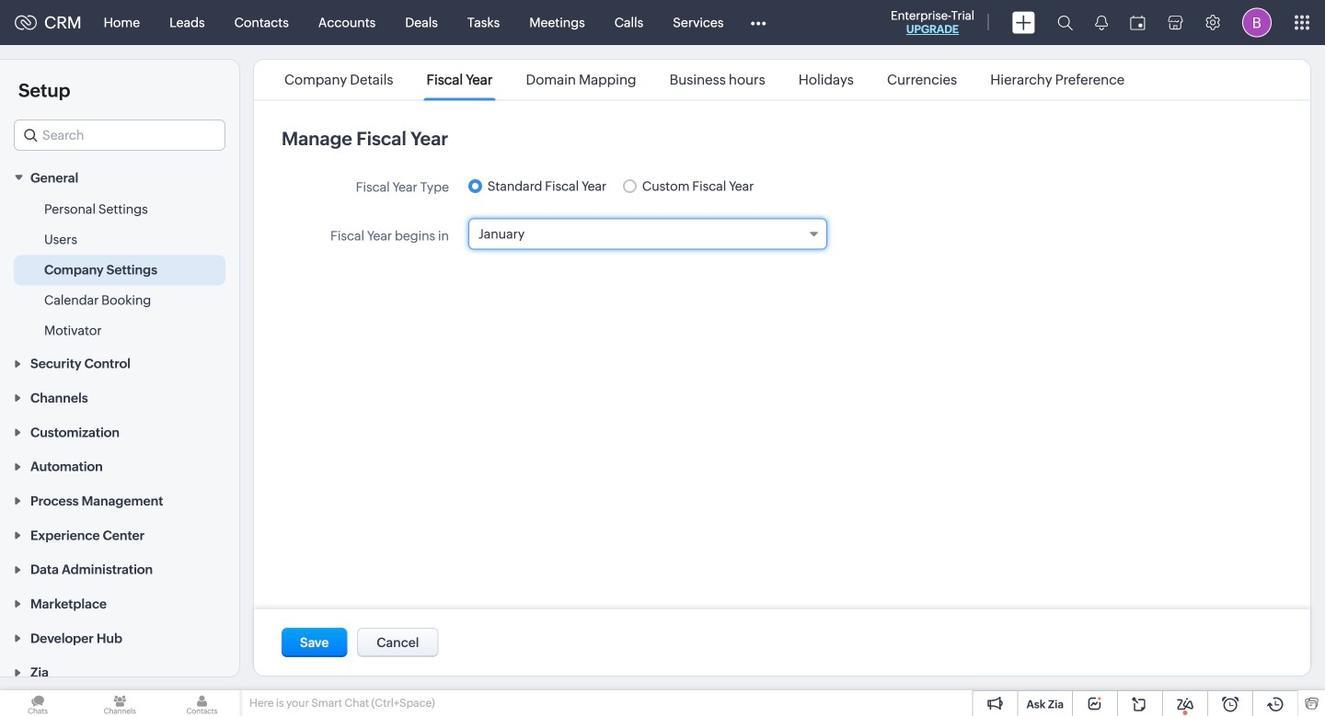 Task type: describe. For each thing, give the bounding box(es) containing it.
contacts image
[[164, 691, 240, 717]]

search element
[[1046, 0, 1084, 45]]

signals image
[[1095, 15, 1108, 30]]

Search text field
[[15, 121, 225, 150]]

create menu element
[[1001, 0, 1046, 45]]

channels image
[[82, 691, 158, 717]]

calendar image
[[1130, 15, 1146, 30]]

search image
[[1057, 15, 1073, 30]]

signals element
[[1084, 0, 1119, 45]]

create menu image
[[1012, 12, 1035, 34]]



Task type: locate. For each thing, give the bounding box(es) containing it.
profile image
[[1242, 8, 1272, 37]]

region
[[0, 194, 239, 346]]

None field
[[14, 120, 225, 151], [468, 219, 827, 250], [468, 219, 827, 250]]

profile element
[[1231, 0, 1283, 45]]

chats image
[[0, 691, 76, 717]]

none field the search
[[14, 120, 225, 151]]

Other Modules field
[[739, 8, 778, 37]]

logo image
[[15, 15, 37, 30]]

list
[[268, 60, 1141, 100]]



Task type: vqa. For each thing, say whether or not it's contained in the screenshot.
THE CALLS
no



